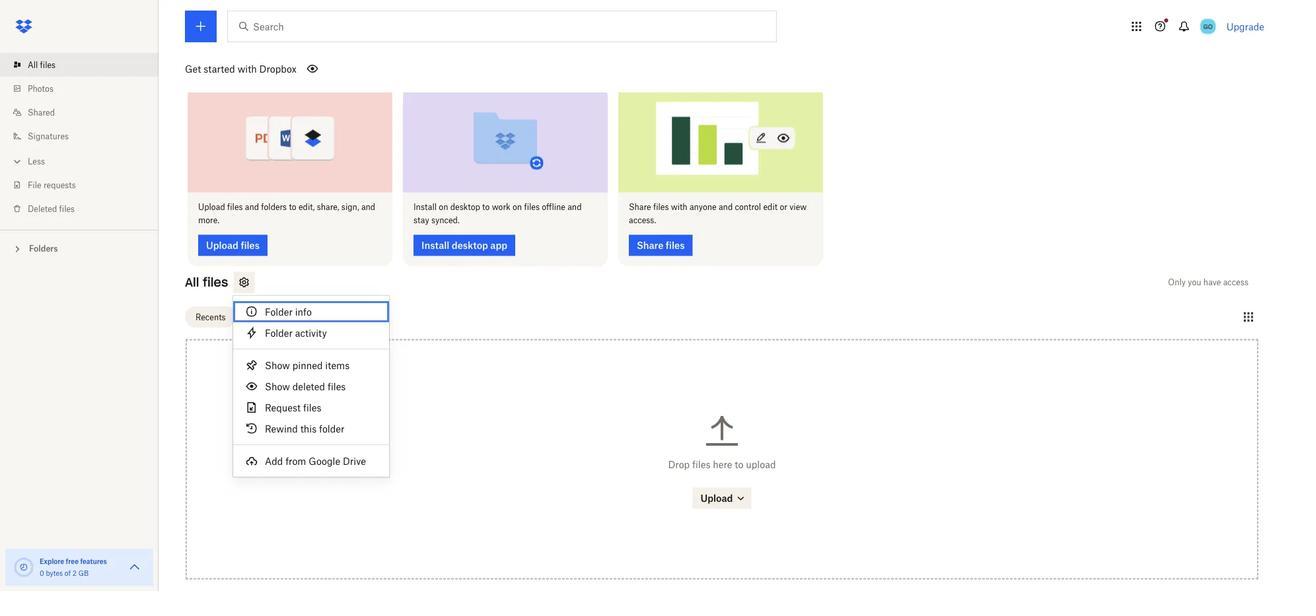 Task type: locate. For each thing, give the bounding box(es) containing it.
view
[[790, 203, 807, 213]]

on right "work"
[[513, 203, 522, 213]]

0 vertical spatial all
[[28, 60, 38, 70]]

edit
[[764, 203, 778, 213]]

1 vertical spatial with
[[671, 203, 688, 213]]

1 vertical spatial show
[[265, 381, 290, 392]]

upgrade
[[1227, 21, 1265, 32]]

and left folders
[[245, 203, 259, 213]]

files right "share"
[[654, 203, 669, 213]]

to
[[289, 203, 297, 213], [483, 203, 490, 213], [735, 460, 744, 471]]

and
[[245, 203, 259, 213], [361, 203, 376, 213], [568, 203, 582, 213], [719, 203, 733, 213]]

2 horizontal spatial to
[[735, 460, 744, 471]]

have
[[1204, 278, 1222, 288]]

get
[[185, 63, 201, 74]]

folder for folder info
[[265, 306, 293, 318]]

of
[[65, 569, 71, 578]]

request
[[265, 402, 301, 413]]

request files menu item
[[233, 397, 389, 418]]

install
[[414, 203, 437, 213]]

files up "photos"
[[40, 60, 56, 70]]

dropbox
[[259, 63, 297, 74]]

2
[[73, 569, 77, 578]]

list
[[0, 45, 159, 230]]

folder
[[319, 423, 345, 435]]

folder info menu item
[[233, 301, 389, 323]]

access.
[[629, 216, 656, 226]]

0 vertical spatial show
[[265, 360, 290, 371]]

and left "control"
[[719, 203, 733, 213]]

with for started
[[238, 63, 257, 74]]

to left edit,
[[289, 203, 297, 213]]

stay
[[414, 216, 429, 226]]

folder for folder activity
[[265, 327, 293, 339]]

items
[[325, 360, 350, 371]]

folder down starred on the bottom left of page
[[265, 327, 293, 339]]

to for drop files here to upload
[[735, 460, 744, 471]]

1 folder from the top
[[265, 306, 293, 318]]

drop
[[669, 460, 690, 471]]

1 horizontal spatial all files
[[185, 275, 228, 291]]

all files inside list item
[[28, 60, 56, 70]]

share,
[[317, 203, 339, 213]]

1 vertical spatial folder
[[265, 327, 293, 339]]

all up recents button
[[185, 275, 199, 291]]

on
[[439, 203, 448, 213], [513, 203, 522, 213]]

folder info
[[265, 306, 312, 318]]

all files
[[28, 60, 56, 70], [185, 275, 228, 291]]

files left offline
[[524, 203, 540, 213]]

2 and from the left
[[361, 203, 376, 213]]

show
[[265, 360, 290, 371], [265, 381, 290, 392]]

file
[[28, 180, 41, 190]]

files down show deleted files menu item
[[303, 402, 321, 413]]

rewind this folder
[[265, 423, 345, 435]]

add
[[265, 456, 283, 467]]

with for files
[[671, 203, 688, 213]]

show up request
[[265, 381, 290, 392]]

0 horizontal spatial all files
[[28, 60, 56, 70]]

started
[[204, 63, 235, 74]]

deleted files link
[[11, 197, 159, 221]]

to right here
[[735, 460, 744, 471]]

dropbox image
[[11, 13, 37, 40]]

folder
[[265, 306, 293, 318], [265, 327, 293, 339]]

folders
[[261, 203, 287, 213]]

0 vertical spatial folder
[[265, 306, 293, 318]]

0 horizontal spatial all
[[28, 60, 38, 70]]

with inside share files with anyone and control edit or view access.
[[671, 203, 688, 213]]

1 horizontal spatial all
[[185, 275, 199, 291]]

all files list item
[[0, 53, 159, 77]]

2 folder from the top
[[265, 327, 293, 339]]

1 vertical spatial all files
[[185, 275, 228, 291]]

recents button
[[185, 307, 236, 328]]

on up the synced.
[[439, 203, 448, 213]]

files right deleted
[[59, 204, 75, 214]]

all up "photos"
[[28, 60, 38, 70]]

0 horizontal spatial to
[[289, 203, 297, 213]]

with right started
[[238, 63, 257, 74]]

files inside 'menu item'
[[303, 402, 321, 413]]

drive
[[343, 456, 366, 467]]

sign,
[[342, 203, 359, 213]]

to inside install on desktop to work on files offline and stay synced.
[[483, 203, 490, 213]]

requests
[[44, 180, 76, 190]]

upload files and folders to edit, share, sign, and more.
[[198, 203, 376, 226]]

upgrade link
[[1227, 21, 1265, 32]]

show inside "menu item"
[[265, 360, 290, 371]]

show for show pinned items
[[265, 360, 290, 371]]

files right upload
[[227, 203, 243, 213]]

only
[[1169, 278, 1186, 288]]

show deleted files
[[265, 381, 346, 392]]

3 and from the left
[[568, 203, 582, 213]]

show pinned items
[[265, 360, 350, 371]]

and right sign,
[[361, 203, 376, 213]]

to left "work"
[[483, 203, 490, 213]]

bytes
[[46, 569, 63, 578]]

explore
[[40, 557, 64, 566]]

0 vertical spatial all files
[[28, 60, 56, 70]]

all
[[28, 60, 38, 70], [185, 275, 199, 291]]

files left folder settings image
[[203, 275, 228, 291]]

2 on from the left
[[513, 203, 522, 213]]

1 horizontal spatial on
[[513, 203, 522, 213]]

files inside list item
[[40, 60, 56, 70]]

offline
[[542, 203, 566, 213]]

files left here
[[693, 460, 711, 471]]

1 horizontal spatial to
[[483, 203, 490, 213]]

1 show from the top
[[265, 360, 290, 371]]

and right offline
[[568, 203, 582, 213]]

with left anyone at the top of page
[[671, 203, 688, 213]]

gb
[[78, 569, 89, 578]]

all files link
[[11, 53, 159, 77]]

with
[[238, 63, 257, 74], [671, 203, 688, 213]]

folders
[[29, 244, 58, 254]]

1 and from the left
[[245, 203, 259, 213]]

files inside share files with anyone and control edit or view access.
[[654, 203, 669, 213]]

4 and from the left
[[719, 203, 733, 213]]

files inside menu item
[[328, 381, 346, 392]]

0 horizontal spatial with
[[238, 63, 257, 74]]

1 horizontal spatial with
[[671, 203, 688, 213]]

files down items
[[328, 381, 346, 392]]

folder left info
[[265, 306, 293, 318]]

2 show from the top
[[265, 381, 290, 392]]

request files
[[265, 402, 321, 413]]

0 vertical spatial with
[[238, 63, 257, 74]]

show inside menu item
[[265, 381, 290, 392]]

0 horizontal spatial on
[[439, 203, 448, 213]]

files
[[40, 60, 56, 70], [227, 203, 243, 213], [524, 203, 540, 213], [654, 203, 669, 213], [59, 204, 75, 214], [203, 275, 228, 291], [328, 381, 346, 392], [303, 402, 321, 413], [693, 460, 711, 471]]

desktop
[[451, 203, 480, 213]]

only you have access
[[1169, 278, 1249, 288]]

less image
[[11, 155, 24, 168]]

control
[[735, 203, 762, 213]]

deleted
[[293, 381, 325, 392]]

show left pinned
[[265, 360, 290, 371]]

show for show deleted files
[[265, 381, 290, 392]]

add from google drive
[[265, 456, 366, 467]]

all files up recents button
[[185, 275, 228, 291]]

all files up "photos"
[[28, 60, 56, 70]]



Task type: vqa. For each thing, say whether or not it's contained in the screenshot.
Share,
yes



Task type: describe. For each thing, give the bounding box(es) containing it.
install on desktop to work on files offline and stay synced.
[[414, 203, 582, 226]]

recents
[[196, 313, 226, 323]]

photos
[[28, 84, 54, 94]]

list containing all files
[[0, 45, 159, 230]]

more.
[[198, 216, 219, 226]]

add from google drive menu item
[[233, 451, 389, 472]]

0
[[40, 569, 44, 578]]

share files with anyone and control edit or view access.
[[629, 203, 807, 226]]

rewind this folder menu item
[[233, 418, 389, 440]]

from
[[286, 456, 306, 467]]

upload
[[198, 203, 225, 213]]

synced.
[[432, 216, 460, 226]]

and inside install on desktop to work on files offline and stay synced.
[[568, 203, 582, 213]]

you
[[1189, 278, 1202, 288]]

starred
[[252, 313, 281, 323]]

show pinned items menu item
[[233, 355, 389, 376]]

pinned
[[293, 360, 323, 371]]

here
[[713, 460, 733, 471]]

files inside install on desktop to work on files offline and stay synced.
[[524, 203, 540, 213]]

quota usage element
[[13, 557, 34, 578]]

shared link
[[11, 100, 159, 124]]

anyone
[[690, 203, 717, 213]]

rewind
[[265, 423, 298, 435]]

free
[[66, 557, 79, 566]]

show deleted files menu item
[[233, 376, 389, 397]]

shared
[[28, 107, 55, 117]]

1 vertical spatial all
[[185, 275, 199, 291]]

drop files here to upload
[[669, 460, 776, 471]]

signatures link
[[11, 124, 159, 148]]

info
[[295, 306, 312, 318]]

file requests
[[28, 180, 76, 190]]

to for install on desktop to work on files offline and stay synced.
[[483, 203, 490, 213]]

signatures
[[28, 131, 69, 141]]

deleted
[[28, 204, 57, 214]]

google
[[309, 456, 340, 467]]

folder activity menu item
[[233, 323, 389, 344]]

this
[[300, 423, 317, 435]]

files inside upload files and folders to edit, share, sign, and more.
[[227, 203, 243, 213]]

share
[[629, 203, 651, 213]]

photos link
[[11, 77, 159, 100]]

activity
[[295, 327, 327, 339]]

to inside upload files and folders to edit, share, sign, and more.
[[289, 203, 297, 213]]

explore free features 0 bytes of 2 gb
[[40, 557, 107, 578]]

folder activity
[[265, 327, 327, 339]]

less
[[28, 156, 45, 166]]

work
[[492, 203, 511, 213]]

edit,
[[299, 203, 315, 213]]

file requests link
[[11, 173, 159, 197]]

folders button
[[0, 239, 159, 258]]

deleted files
[[28, 204, 75, 214]]

1 on from the left
[[439, 203, 448, 213]]

folder settings image
[[236, 275, 252, 291]]

all inside list item
[[28, 60, 38, 70]]

or
[[780, 203, 788, 213]]

upload
[[746, 460, 776, 471]]

and inside share files with anyone and control edit or view access.
[[719, 203, 733, 213]]

get started with dropbox
[[185, 63, 297, 74]]

starred button
[[242, 307, 291, 328]]

access
[[1224, 278, 1249, 288]]

features
[[80, 557, 107, 566]]



